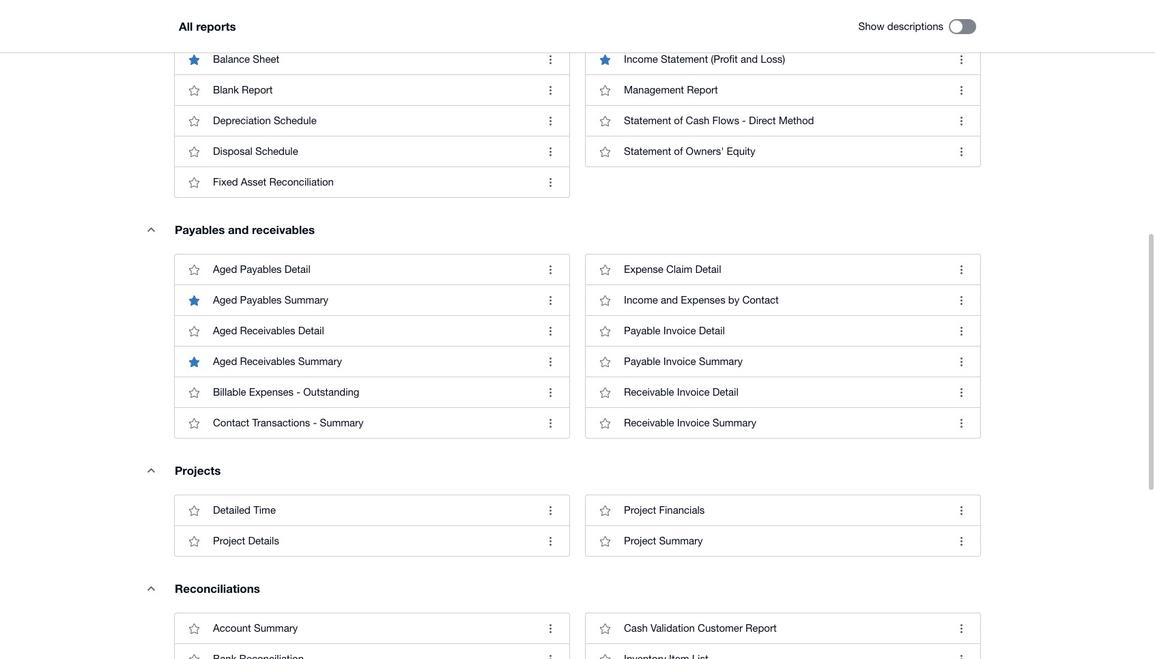 Task type: describe. For each thing, give the bounding box(es) containing it.
disposal
[[213, 146, 253, 157]]

aged receivables summary
[[213, 356, 342, 368]]

more options image for income statement (profit and loss)
[[948, 46, 975, 73]]

more options image for project details
[[537, 528, 564, 555]]

validation
[[651, 623, 695, 635]]

favorite image for payable invoice detail
[[592, 318, 619, 345]]

detail for receivable invoice detail
[[713, 387, 739, 398]]

financial
[[175, 12, 225, 27]]

all reports
[[179, 19, 236, 34]]

financial statements
[[175, 12, 290, 27]]

fixed asset reconciliation link
[[175, 167, 570, 198]]

receivable invoice summary link
[[586, 408, 981, 439]]

blank report link
[[175, 75, 570, 105]]

payables for aged payables summary
[[240, 295, 282, 306]]

payable invoice detail
[[624, 325, 725, 337]]

expense
[[624, 264, 664, 275]]

project financials link
[[586, 496, 981, 526]]

favorite image for expense claim detail
[[592, 256, 619, 284]]

aged payables summary link
[[175, 285, 570, 316]]

detailed time link
[[175, 496, 570, 526]]

report for management report
[[687, 84, 718, 96]]

favorite image for management report
[[592, 77, 619, 104]]

fixed asset reconciliation
[[213, 176, 334, 188]]

project financials
[[624, 505, 705, 517]]

aged receivables detail
[[213, 325, 324, 337]]

payable invoice summary link
[[586, 346, 981, 377]]

of for cash
[[674, 115, 683, 127]]

flows
[[713, 115, 740, 127]]

reconciliation
[[269, 176, 334, 188]]

equity
[[727, 146, 756, 157]]

more options image for billable expenses - outstanding
[[537, 379, 564, 407]]

more options image for fixed asset reconciliation
[[537, 169, 564, 196]]

disposal schedule link
[[175, 136, 570, 167]]

management
[[624, 84, 685, 96]]

sheet
[[253, 53, 280, 65]]

project for project details
[[213, 536, 245, 547]]

show
[[859, 21, 885, 32]]

favorite image for account summary
[[180, 616, 208, 643]]

(profit
[[711, 53, 738, 65]]

favorite image for aged receivables detail
[[180, 318, 208, 345]]

receivable for receivable invoice summary
[[624, 418, 675, 429]]

project summary link
[[586, 526, 981, 557]]

project for project financials
[[624, 505, 657, 517]]

invoice for receivable invoice summary
[[677, 418, 710, 429]]

1 horizontal spatial cash
[[686, 115, 710, 127]]

descriptions
[[888, 21, 944, 32]]

more options image for aged receivables summary
[[537, 349, 564, 376]]

reports
[[196, 19, 236, 34]]

statement for owners'
[[624, 146, 672, 157]]

receivables for summary
[[240, 356, 295, 368]]

0 vertical spatial and
[[741, 53, 758, 65]]

account summary
[[213, 623, 298, 635]]

0 vertical spatial -
[[743, 115, 747, 127]]

invoice for receivable invoice detail
[[677, 387, 710, 398]]

more options image for cash validation customer report
[[948, 616, 975, 643]]

income statement (profit and loss)
[[624, 53, 786, 65]]

blank report
[[213, 84, 273, 96]]

favorite image for receivable invoice detail
[[592, 379, 619, 407]]

receivable invoice detail
[[624, 387, 739, 398]]

favorite image for depreciation schedule
[[180, 107, 208, 135]]

report for blank report
[[242, 84, 273, 96]]

income for income and expenses by contact
[[624, 295, 658, 306]]

statement of owners' equity
[[624, 146, 756, 157]]

income and expenses by contact link
[[586, 285, 981, 316]]

invoice for payable invoice summary
[[664, 356, 696, 368]]

statement for cash
[[624, 115, 672, 127]]

by
[[729, 295, 740, 306]]

favorite image for contact transactions - summary
[[180, 410, 208, 437]]

favorite image for project summary
[[592, 528, 619, 555]]

loss)
[[761, 53, 786, 65]]

more options image for expense claim detail
[[948, 256, 975, 284]]

expand report group image
[[137, 216, 165, 243]]

balance
[[213, 53, 250, 65]]

management report link
[[586, 75, 981, 105]]

aged payables detail
[[213, 264, 311, 275]]

remove favorite image for aged receivables summary
[[180, 349, 208, 376]]

project summary
[[624, 536, 703, 547]]

receivable invoice detail link
[[586, 377, 981, 408]]

statement of owners' equity link
[[586, 136, 981, 167]]

payable for payable invoice detail
[[624, 325, 661, 337]]

project details link
[[175, 526, 570, 557]]

favorite image for receivable invoice summary
[[592, 410, 619, 437]]

transactions
[[252, 418, 310, 429]]

aged for aged receivables detail
[[213, 325, 237, 337]]

favorite image for blank report
[[180, 77, 208, 104]]

aged receivables detail link
[[175, 316, 570, 346]]

and for income and expenses by contact
[[661, 295, 678, 306]]

more options image for project financials
[[948, 497, 975, 525]]

aged for aged receivables summary
[[213, 356, 237, 368]]

details
[[248, 536, 279, 547]]

payable invoice summary
[[624, 356, 743, 368]]

favorite image for project financials
[[592, 497, 619, 525]]

more options image for aged receivables detail
[[537, 318, 564, 345]]

0 vertical spatial payables
[[175, 223, 225, 237]]

more options image for income and expenses by contact
[[948, 287, 975, 314]]

schedule for disposal schedule
[[255, 146, 298, 157]]

more options image for depreciation schedule
[[537, 107, 564, 135]]

invoice for payable invoice detail
[[664, 325, 696, 337]]

detailed
[[213, 505, 251, 517]]

schedule for depreciation schedule
[[274, 115, 317, 127]]

aged receivables summary link
[[175, 346, 570, 377]]

account
[[213, 623, 251, 635]]

more options image for blank report
[[537, 77, 564, 104]]

projects
[[175, 464, 221, 478]]

project for project summary
[[624, 536, 657, 547]]

favorite image for payable invoice summary
[[592, 349, 619, 376]]

detail for expense claim detail
[[696, 264, 722, 275]]

income for income statement (profit and loss)
[[624, 53, 658, 65]]

summary inside payable invoice summary 'link'
[[699, 356, 743, 368]]

show descriptions
[[859, 21, 944, 32]]

favorite image for detailed time
[[180, 497, 208, 525]]

aged payables detail link
[[175, 255, 570, 285]]

account summary link
[[175, 614, 570, 644]]

customer
[[698, 623, 743, 635]]

favorite image for statement of owners' equity
[[592, 138, 619, 165]]

more options image for disposal schedule
[[537, 138, 564, 165]]

reconciliations
[[175, 582, 260, 596]]

project details
[[213, 536, 279, 547]]

expand report group image for reconciliations
[[137, 575, 165, 603]]

aged for aged payables detail
[[213, 264, 237, 275]]

more options image for statement of cash flows - direct method
[[948, 107, 975, 135]]

asset
[[241, 176, 267, 188]]

fixed
[[213, 176, 238, 188]]



Task type: vqa. For each thing, say whether or not it's contained in the screenshot.
'General' to the top
no



Task type: locate. For each thing, give the bounding box(es) containing it.
more options image for aged payables summary
[[537, 287, 564, 314]]

receivables down aged receivables detail
[[240, 356, 295, 368]]

more options image inside income and expenses by contact link
[[948, 287, 975, 314]]

detail for payable invoice detail
[[699, 325, 725, 337]]

income and expenses by contact
[[624, 295, 779, 306]]

0 vertical spatial expenses
[[681, 295, 726, 306]]

payables up aged payables summary
[[240, 264, 282, 275]]

summary inside aged receivables summary link
[[298, 356, 342, 368]]

more options image inside depreciation schedule link
[[537, 107, 564, 135]]

favorite image inside disposal schedule link
[[180, 138, 208, 165]]

owners'
[[686, 146, 724, 157]]

more options image inside 'income statement (profit and loss)' link
[[948, 46, 975, 73]]

statement left owners'
[[624, 146, 672, 157]]

remove favorite image for balance sheet
[[180, 46, 208, 73]]

remove favorite image inside aged receivables summary link
[[180, 349, 208, 376]]

and for payables and receivables
[[228, 223, 249, 237]]

aged
[[213, 264, 237, 275], [213, 295, 237, 306], [213, 325, 237, 337], [213, 356, 237, 368]]

more options image inside project details link
[[537, 528, 564, 555]]

0 vertical spatial receivable
[[624, 387, 675, 398]]

0 horizontal spatial -
[[297, 387, 301, 398]]

1 payable from the top
[[624, 325, 661, 337]]

favorite image inside project summary link
[[592, 528, 619, 555]]

favorite image inside aged payables detail link
[[180, 256, 208, 284]]

summary inside project summary link
[[659, 536, 703, 547]]

more options image for project summary
[[948, 528, 975, 555]]

more options image inside cash validation customer report link
[[948, 616, 975, 643]]

2 vertical spatial statement
[[624, 146, 672, 157]]

receivables
[[252, 223, 315, 237]]

payables and receivables
[[175, 223, 315, 237]]

1 vertical spatial income
[[624, 295, 658, 306]]

financials
[[659, 505, 705, 517]]

2 of from the top
[[674, 146, 683, 157]]

2 aged from the top
[[213, 295, 237, 306]]

more options image inside receivable invoice detail link
[[948, 379, 975, 407]]

invoice down the 'receivable invoice detail'
[[677, 418, 710, 429]]

direct
[[749, 115, 776, 127]]

summary inside receivable invoice summary link
[[713, 418, 757, 429]]

1 vertical spatial payables
[[240, 264, 282, 275]]

0 vertical spatial of
[[674, 115, 683, 127]]

income down expense
[[624, 295, 658, 306]]

outstanding
[[303, 387, 360, 398]]

1 aged from the top
[[213, 264, 237, 275]]

summary up outstanding
[[298, 356, 342, 368]]

invoice up the 'receivable invoice detail'
[[664, 356, 696, 368]]

2 expand report group image from the top
[[137, 575, 165, 603]]

receivables for detail
[[240, 325, 295, 337]]

1 vertical spatial and
[[228, 223, 249, 237]]

remove favorite image inside 'income statement (profit and loss)' link
[[592, 46, 619, 73]]

favorite image for cash validation customer report
[[592, 616, 619, 643]]

receivable down the 'receivable invoice detail'
[[624, 418, 675, 429]]

detail for aged receivables detail
[[298, 325, 324, 337]]

billable
[[213, 387, 246, 398]]

summary inside contact transactions - summary link
[[320, 418, 364, 429]]

2 income from the top
[[624, 295, 658, 306]]

favorite image inside income and expenses by contact link
[[592, 287, 619, 314]]

invoice up the payable invoice summary on the bottom right of the page
[[664, 325, 696, 337]]

detail for aged payables detail
[[285, 264, 311, 275]]

expand report group image left reconciliations
[[137, 575, 165, 603]]

income statement (profit and loss) link
[[586, 45, 981, 75]]

favorite image inside blank report link
[[180, 77, 208, 104]]

1 horizontal spatial report
[[687, 84, 718, 96]]

statement
[[661, 53, 708, 65], [624, 115, 672, 127], [624, 146, 672, 157]]

and left loss)
[[741, 53, 758, 65]]

income
[[624, 53, 658, 65], [624, 295, 658, 306]]

more options image for management report
[[948, 77, 975, 104]]

detail up receivable invoice summary
[[713, 387, 739, 398]]

favorite image for income and expenses by contact
[[592, 287, 619, 314]]

payables down aged payables detail
[[240, 295, 282, 306]]

expenses down 'aged receivables summary'
[[249, 387, 294, 398]]

receivable for receivable invoice detail
[[624, 387, 675, 398]]

payables for aged payables detail
[[240, 264, 282, 275]]

0 vertical spatial cash
[[686, 115, 710, 127]]

report right customer
[[746, 623, 777, 635]]

1 vertical spatial payable
[[624, 356, 661, 368]]

remove favorite image
[[180, 46, 208, 73], [592, 46, 619, 73], [180, 349, 208, 376]]

1 vertical spatial expenses
[[249, 387, 294, 398]]

more options image inside payable invoice summary 'link'
[[948, 349, 975, 376]]

project down the project financials
[[624, 536, 657, 547]]

contact transactions - summary link
[[175, 408, 570, 439]]

summary inside aged payables summary link
[[285, 295, 329, 306]]

more options image for balance sheet
[[537, 46, 564, 73]]

2 vertical spatial and
[[661, 295, 678, 306]]

project
[[624, 505, 657, 517], [213, 536, 245, 547], [624, 536, 657, 547]]

1 horizontal spatial contact
[[743, 295, 779, 306]]

summary right 'account'
[[254, 623, 298, 635]]

more options image
[[537, 46, 564, 73], [948, 138, 975, 165], [537, 169, 564, 196], [948, 256, 975, 284], [537, 287, 564, 314], [537, 318, 564, 345], [537, 349, 564, 376], [948, 349, 975, 376], [948, 379, 975, 407], [537, 410, 564, 437], [537, 497, 564, 525], [948, 646, 975, 660]]

favorite image inside receivable invoice detail link
[[592, 379, 619, 407]]

favorite image inside payable invoice summary 'link'
[[592, 349, 619, 376]]

1 income from the top
[[624, 53, 658, 65]]

cash validation customer report
[[624, 623, 777, 635]]

1 vertical spatial statement
[[624, 115, 672, 127]]

schedule up fixed asset reconciliation
[[255, 146, 298, 157]]

- for summary
[[313, 418, 317, 429]]

-
[[743, 115, 747, 127], [297, 387, 301, 398], [313, 418, 317, 429]]

1 vertical spatial schedule
[[255, 146, 298, 157]]

favorite image inside receivable invoice summary link
[[592, 410, 619, 437]]

aged down aged payables summary
[[213, 325, 237, 337]]

claim
[[667, 264, 693, 275]]

remove favorite image for income statement (profit and loss)
[[592, 46, 619, 73]]

payable down payable invoice detail
[[624, 356, 661, 368]]

favorite image inside payable invoice detail link
[[592, 318, 619, 345]]

receivable
[[624, 387, 675, 398], [624, 418, 675, 429]]

favorite image inside fixed asset reconciliation "link"
[[180, 169, 208, 196]]

of for owners'
[[674, 146, 683, 157]]

all
[[179, 19, 193, 34]]

payable invoice detail link
[[586, 316, 981, 346]]

schedule up disposal schedule
[[274, 115, 317, 127]]

billable expenses - outstanding link
[[175, 377, 570, 408]]

favorite image for fixed asset reconciliation
[[180, 169, 208, 196]]

summary up aged receivables detail
[[285, 295, 329, 306]]

aged for aged payables summary
[[213, 295, 237, 306]]

more options image inside management report link
[[948, 77, 975, 104]]

1 vertical spatial -
[[297, 387, 301, 398]]

contact right the by
[[743, 295, 779, 306]]

3 aged from the top
[[213, 325, 237, 337]]

2 payable from the top
[[624, 356, 661, 368]]

contact transactions - summary
[[213, 418, 364, 429]]

favorite image
[[180, 77, 208, 104], [592, 77, 619, 104], [180, 107, 208, 135], [180, 169, 208, 196], [592, 287, 619, 314], [180, 318, 208, 345], [592, 318, 619, 345], [180, 379, 208, 407], [180, 410, 208, 437], [180, 497, 208, 525], [592, 497, 619, 525], [180, 528, 208, 555], [592, 528, 619, 555], [592, 616, 619, 643], [180, 646, 208, 660], [592, 646, 619, 660]]

blank
[[213, 84, 239, 96]]

more options image inside billable expenses - outstanding link
[[537, 379, 564, 407]]

report down income statement (profit and loss)
[[687, 84, 718, 96]]

2 horizontal spatial and
[[741, 53, 758, 65]]

report right blank
[[242, 84, 273, 96]]

invoice inside 'link'
[[664, 356, 696, 368]]

favorite image inside expense claim detail link
[[592, 256, 619, 284]]

statement of cash flows - direct method
[[624, 115, 815, 127]]

more options image for statement of owners' equity
[[948, 138, 975, 165]]

- right flows
[[743, 115, 747, 127]]

statement up management report
[[661, 53, 708, 65]]

favorite image inside management report link
[[592, 77, 619, 104]]

receivables down aged payables summary
[[240, 325, 295, 337]]

0 vertical spatial contact
[[743, 295, 779, 306]]

more options image inside blank report link
[[537, 77, 564, 104]]

depreciation schedule link
[[175, 105, 570, 136]]

favorite image inside billable expenses - outstanding link
[[180, 379, 208, 407]]

0 horizontal spatial cash
[[624, 623, 648, 635]]

time
[[254, 505, 276, 517]]

payable for payable invoice summary
[[624, 356, 661, 368]]

more options image for contact transactions - summary
[[537, 410, 564, 437]]

1 vertical spatial receivable
[[624, 418, 675, 429]]

detail up 'aged receivables summary'
[[298, 325, 324, 337]]

balance sheet link
[[175, 45, 570, 75]]

1 expand report group image from the top
[[137, 457, 165, 484]]

favorite image for statement of cash flows - direct method
[[592, 107, 619, 135]]

receivable down the payable invoice summary on the bottom right of the page
[[624, 387, 675, 398]]

- for outstanding
[[297, 387, 301, 398]]

1 horizontal spatial -
[[313, 418, 317, 429]]

0 horizontal spatial expenses
[[249, 387, 294, 398]]

favorite image for project details
[[180, 528, 208, 555]]

balance sheet
[[213, 53, 280, 65]]

contact down billable
[[213, 418, 250, 429]]

favorite image inside project financials link
[[592, 497, 619, 525]]

- up contact transactions - summary
[[297, 387, 301, 398]]

favorite image inside project details link
[[180, 528, 208, 555]]

invoice up receivable invoice summary
[[677, 387, 710, 398]]

2 vertical spatial -
[[313, 418, 317, 429]]

- right "transactions"
[[313, 418, 317, 429]]

more options image inside aged payables summary link
[[537, 287, 564, 314]]

contact
[[743, 295, 779, 306], [213, 418, 250, 429]]

1 horizontal spatial expenses
[[681, 295, 726, 306]]

favorite image inside statement of cash flows - direct method link
[[592, 107, 619, 135]]

remove favorite image inside balance sheet link
[[180, 46, 208, 73]]

0 vertical spatial receivables
[[240, 325, 295, 337]]

favorite image for aged payables detail
[[180, 256, 208, 284]]

more options image inside project summary link
[[948, 528, 975, 555]]

favorite image for disposal schedule
[[180, 138, 208, 165]]

more options image for aged payables detail
[[537, 256, 564, 284]]

payable up the payable invoice summary on the bottom right of the page
[[624, 325, 661, 337]]

favorite image inside "statement of owners' equity" link
[[592, 138, 619, 165]]

1 of from the top
[[674, 115, 683, 127]]

statements
[[228, 12, 290, 27]]

detailed time
[[213, 505, 276, 517]]

aged up billable
[[213, 356, 237, 368]]

expand report group image for projects
[[137, 457, 165, 484]]

summary down receivable invoice detail link
[[713, 418, 757, 429]]

more options image for detailed time
[[537, 497, 564, 525]]

favorite image inside depreciation schedule link
[[180, 107, 208, 135]]

0 horizontal spatial report
[[242, 84, 273, 96]]

payable inside 'link'
[[624, 356, 661, 368]]

0 vertical spatial income
[[624, 53, 658, 65]]

cash left flows
[[686, 115, 710, 127]]

cash validation customer report link
[[586, 614, 981, 644]]

2 horizontal spatial -
[[743, 115, 747, 127]]

favorite image for billable expenses - outstanding
[[180, 379, 208, 407]]

report
[[242, 84, 273, 96], [687, 84, 718, 96], [746, 623, 777, 635]]

1 vertical spatial expand report group image
[[137, 575, 165, 603]]

invoice
[[664, 325, 696, 337], [664, 356, 696, 368], [677, 387, 710, 398], [677, 418, 710, 429]]

summary inside account summary link
[[254, 623, 298, 635]]

and
[[741, 53, 758, 65], [228, 223, 249, 237], [661, 295, 678, 306]]

statement down management
[[624, 115, 672, 127]]

schedule
[[274, 115, 317, 127], [255, 146, 298, 157]]

project down detailed
[[213, 536, 245, 547]]

and left receivables
[[228, 223, 249, 237]]

expense claim detail
[[624, 264, 722, 275]]

0 vertical spatial statement
[[661, 53, 708, 65]]

0 vertical spatial expand report group image
[[137, 457, 165, 484]]

more options image for account summary
[[537, 616, 564, 643]]

statement of cash flows - direct method link
[[586, 105, 981, 136]]

and down 'expense claim detail' on the top of page
[[661, 295, 678, 306]]

favorite image
[[592, 107, 619, 135], [180, 138, 208, 165], [592, 138, 619, 165], [180, 256, 208, 284], [592, 256, 619, 284], [592, 349, 619, 376], [592, 379, 619, 407], [592, 410, 619, 437], [180, 616, 208, 643]]

detail up aged payables summary
[[285, 264, 311, 275]]

cash left validation
[[624, 623, 648, 635]]

billable expenses - outstanding
[[213, 387, 360, 398]]

receivable invoice summary
[[624, 418, 757, 429]]

expense claim detail link
[[586, 255, 981, 285]]

more options image inside "statement of owners' equity" link
[[948, 138, 975, 165]]

1 vertical spatial cash
[[624, 623, 648, 635]]

0 vertical spatial payable
[[624, 325, 661, 337]]

aged payables summary
[[213, 295, 329, 306]]

disposal schedule
[[213, 146, 298, 157]]

depreciation schedule
[[213, 115, 317, 127]]

more options image for payable invoice summary
[[948, 349, 975, 376]]

0 horizontal spatial contact
[[213, 418, 250, 429]]

detail
[[285, 264, 311, 275], [696, 264, 722, 275], [298, 325, 324, 337], [699, 325, 725, 337], [713, 387, 739, 398]]

aged right remove favorite icon
[[213, 295, 237, 306]]

2 vertical spatial payables
[[240, 295, 282, 306]]

more options image inside payable invoice detail link
[[948, 318, 975, 345]]

summary
[[285, 295, 329, 306], [298, 356, 342, 368], [699, 356, 743, 368], [320, 418, 364, 429], [713, 418, 757, 429], [659, 536, 703, 547], [254, 623, 298, 635]]

more options image inside project financials link
[[948, 497, 975, 525]]

payables
[[175, 223, 225, 237], [240, 264, 282, 275], [240, 295, 282, 306]]

aged down payables and receivables at top
[[213, 264, 237, 275]]

summary down financials
[[659, 536, 703, 547]]

payables right expand report group image
[[175, 223, 225, 237]]

1 receivables from the top
[[240, 325, 295, 337]]

method
[[779, 115, 815, 127]]

more options image for receivable invoice detail
[[948, 379, 975, 407]]

2 receivable from the top
[[624, 418, 675, 429]]

detail down income and expenses by contact
[[699, 325, 725, 337]]

detail right the claim
[[696, 264, 722, 275]]

summary up the 'receivable invoice detail'
[[699, 356, 743, 368]]

of
[[674, 115, 683, 127], [674, 146, 683, 157]]

favorite image inside detailed time link
[[180, 497, 208, 525]]

management report
[[624, 84, 718, 96]]

1 horizontal spatial and
[[661, 295, 678, 306]]

project up project summary
[[624, 505, 657, 517]]

of left owners'
[[674, 146, 683, 157]]

favorite image inside aged receivables detail link
[[180, 318, 208, 345]]

1 vertical spatial contact
[[213, 418, 250, 429]]

favorite image inside cash validation customer report link
[[592, 616, 619, 643]]

income up management
[[624, 53, 658, 65]]

expand report group image
[[137, 457, 165, 484], [137, 575, 165, 603]]

0 horizontal spatial and
[[228, 223, 249, 237]]

2 horizontal spatial report
[[746, 623, 777, 635]]

expenses left the by
[[681, 295, 726, 306]]

more options image for receivable invoice summary
[[948, 410, 975, 437]]

0 vertical spatial schedule
[[274, 115, 317, 127]]

favorite image inside account summary link
[[180, 616, 208, 643]]

of down management report
[[674, 115, 683, 127]]

more options image for payable invoice detail
[[948, 318, 975, 345]]

expand report group image left projects on the left bottom
[[137, 457, 165, 484]]

more options image inside expense claim detail link
[[948, 256, 975, 284]]

1 receivable from the top
[[624, 387, 675, 398]]

favorite image inside contact transactions - summary link
[[180, 410, 208, 437]]

depreciation
[[213, 115, 271, 127]]

remove favorite image
[[180, 287, 208, 314]]

2 receivables from the top
[[240, 356, 295, 368]]

1 vertical spatial of
[[674, 146, 683, 157]]

payable
[[624, 325, 661, 337], [624, 356, 661, 368]]

4 aged from the top
[[213, 356, 237, 368]]

1 vertical spatial receivables
[[240, 356, 295, 368]]

expenses
[[681, 295, 726, 306], [249, 387, 294, 398]]

more options image
[[948, 46, 975, 73], [537, 77, 564, 104], [948, 77, 975, 104], [537, 107, 564, 135], [948, 107, 975, 135], [537, 138, 564, 165], [537, 256, 564, 284], [948, 287, 975, 314], [948, 318, 975, 345], [537, 379, 564, 407], [948, 410, 975, 437], [948, 497, 975, 525], [537, 528, 564, 555], [948, 528, 975, 555], [537, 616, 564, 643], [948, 616, 975, 643], [537, 646, 564, 660]]

summary down outstanding
[[320, 418, 364, 429]]



